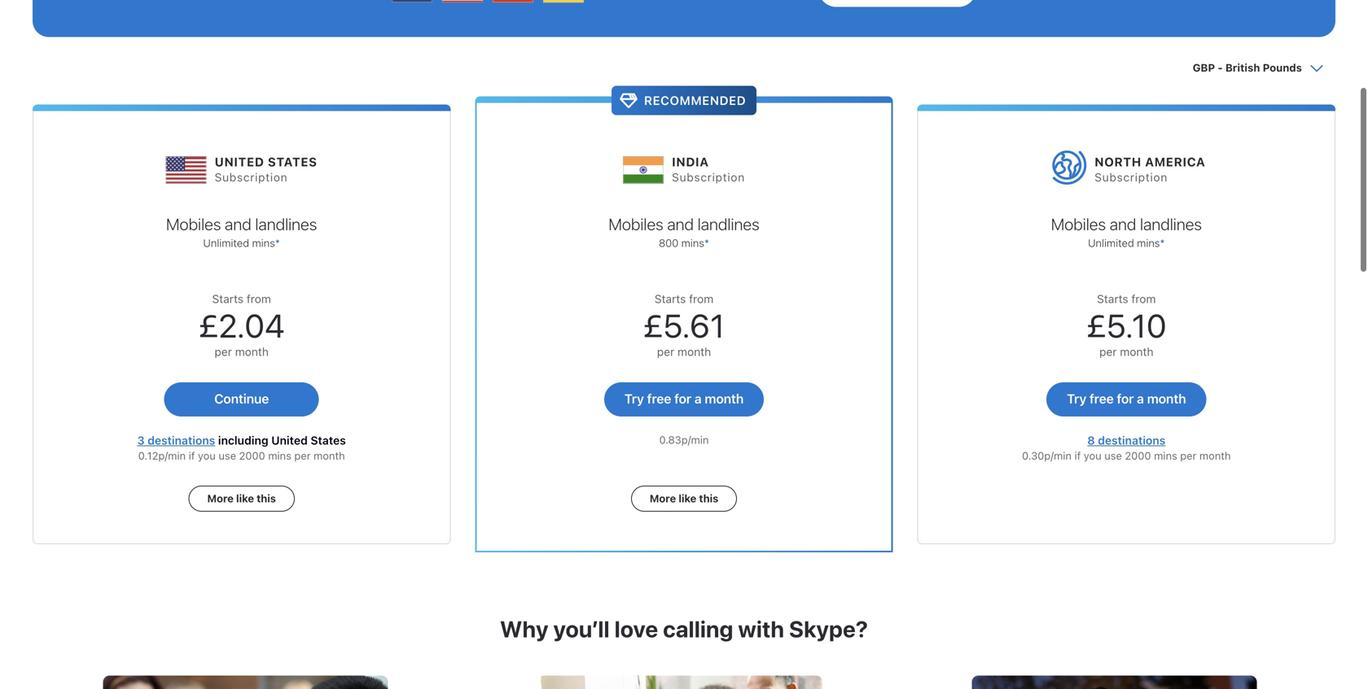 Task type: locate. For each thing, give the bounding box(es) containing it.
3 * link from the left
[[1160, 237, 1165, 249]]

from up the £2.04
[[247, 292, 271, 306]]

mins down 8 destinations button
[[1154, 450, 1177, 462]]

you inside 8 destinations 0.30p/min if you use 2000 mins per month
[[1084, 450, 1102, 462]]

0 horizontal spatial landlines
[[255, 215, 317, 234]]

from up £5.10
[[1132, 292, 1156, 306]]

2 from from the left
[[689, 292, 714, 306]]

2 2000 from the left
[[1125, 450, 1151, 462]]

0 horizontal spatial like
[[236, 493, 254, 505]]

£5.61
[[643, 307, 725, 345]]

a for £5.61
[[694, 391, 702, 407]]

2 like from the left
[[679, 493, 696, 505]]

use inside 3 destinations including united states 0.12p/min if you use 2000 mins per month
[[219, 450, 236, 462]]

0 horizontal spatial *
[[275, 237, 280, 249]]

1 starts from the left
[[212, 292, 244, 306]]

starts
[[212, 292, 244, 306], [655, 292, 686, 306], [1097, 292, 1128, 306]]

* link down north america subscription in the top right of the page
[[1160, 237, 1165, 249]]

mins for £2.04
[[252, 237, 275, 249]]

0 horizontal spatial more like this
[[207, 493, 276, 505]]

1 try free for a month from the left
[[624, 391, 744, 407]]

0 horizontal spatial mobiles
[[166, 215, 221, 234]]

landlines for £5.61
[[698, 215, 760, 234]]

*
[[275, 237, 280, 249], [704, 237, 709, 249], [1160, 237, 1165, 249]]

netherlands image
[[392, 0, 432, 10]]

united states image left united states subscription
[[166, 142, 207, 191]]

1 from from the left
[[247, 292, 271, 306]]

a
[[694, 391, 702, 407], [1137, 391, 1144, 407]]

like down "0.83p/min"
[[679, 493, 696, 505]]

1 horizontal spatial united
[[271, 434, 308, 447]]

america
[[1145, 155, 1206, 169]]

this
[[257, 493, 276, 505], [699, 493, 718, 505]]

1 horizontal spatial a
[[1137, 391, 1144, 407]]

2 horizontal spatial subscription
[[1095, 171, 1168, 184]]

landlines inside mobiles and landlines 800 mins *
[[698, 215, 760, 234]]

states
[[268, 155, 317, 169], [311, 434, 346, 447]]

germany image
[[543, 0, 584, 10]]

1 unlimited from the left
[[203, 237, 249, 249]]

united inside united states subscription
[[215, 155, 264, 169]]

0 horizontal spatial unlimited
[[203, 237, 249, 249]]

2 try free for a month from the left
[[1067, 391, 1186, 407]]

starts for £2.04
[[212, 292, 244, 306]]

2000 down including on the left bottom of the page
[[239, 450, 265, 462]]

starts up £5.10
[[1097, 292, 1128, 306]]

0 horizontal spatial you
[[198, 450, 216, 462]]

if
[[189, 450, 195, 462], [1075, 450, 1081, 462]]

1 try from the left
[[624, 391, 644, 407]]

from inside starts from £5.61 per month
[[689, 292, 714, 306]]

if down 3 destinations button
[[189, 450, 195, 462]]

subscription inside north america subscription
[[1095, 171, 1168, 184]]

2 you from the left
[[1084, 450, 1102, 462]]

destinations
[[148, 434, 215, 447], [1098, 434, 1166, 447]]

from inside the starts from £2.04 per month
[[247, 292, 271, 306]]

destinations for £2.04
[[148, 434, 215, 447]]

and
[[225, 215, 251, 234], [667, 215, 694, 234], [1110, 215, 1136, 234]]

subscription inside united states subscription
[[215, 171, 288, 184]]

why you'll love calling with skype?
[[500, 616, 868, 643]]

mobiles and landlines unlimited mins * down united states subscription
[[166, 215, 317, 249]]

0 horizontal spatial more
[[207, 493, 234, 505]]

* down north america subscription in the top right of the page
[[1160, 237, 1165, 249]]

if inside 3 destinations including united states 0.12p/min if you use 2000 mins per month
[[189, 450, 195, 462]]

0 horizontal spatial this
[[257, 493, 276, 505]]

united states subscription
[[215, 155, 317, 184]]

china image
[[493, 0, 533, 10]]

1 horizontal spatial for
[[1117, 391, 1134, 407]]

landlines down united states subscription
[[255, 215, 317, 234]]

more like this
[[207, 493, 276, 505], [650, 493, 718, 505]]

2 more from the left
[[650, 493, 676, 505]]

2 for from the left
[[1117, 391, 1134, 407]]

and for £2.04
[[225, 215, 251, 234]]

2 more like this button from the left
[[631, 486, 737, 512]]

0 horizontal spatial try free for a month link
[[604, 383, 764, 417]]

use down 8 destinations button
[[1105, 450, 1122, 462]]

1 horizontal spatial if
[[1075, 450, 1081, 462]]

2 horizontal spatial and
[[1110, 215, 1136, 234]]

3 mobiles from the left
[[1051, 215, 1106, 234]]

mins inside 3 destinations including united states 0.12p/min if you use 2000 mins per month
[[268, 450, 291, 462]]

this for £5.61
[[699, 493, 718, 505]]

1 vertical spatial states
[[311, 434, 346, 447]]

2 a from the left
[[1137, 391, 1144, 407]]

1 mobiles and landlines unlimited mins * from the left
[[166, 215, 317, 249]]

2 horizontal spatial landlines
[[1140, 215, 1202, 234]]

and for £5.61
[[667, 215, 694, 234]]

starts inside the starts from £2.04 per month
[[212, 292, 244, 306]]

more like this button
[[188, 486, 295, 512], [631, 486, 737, 512]]

* for £5.10
[[1160, 237, 1165, 249]]

0 vertical spatial united
[[215, 155, 264, 169]]

try free for a month link
[[604, 383, 764, 417], [1047, 383, 1207, 417]]

0 horizontal spatial if
[[189, 450, 195, 462]]

per inside the starts from £2.04 per month
[[215, 345, 232, 359]]

1 landlines from the left
[[255, 215, 317, 234]]

and down north america subscription in the top right of the page
[[1110, 215, 1136, 234]]

destinations inside 3 destinations including united states 0.12p/min if you use 2000 mins per month
[[148, 434, 215, 447]]

mins inside mobiles and landlines 800 mins *
[[681, 237, 704, 249]]

800
[[659, 237, 679, 249]]

1 if from the left
[[189, 450, 195, 462]]

1 vertical spatial united
[[271, 434, 308, 447]]

mobiles for £5.61
[[609, 215, 664, 234]]

1 horizontal spatial free
[[1090, 391, 1114, 407]]

1 free from the left
[[647, 391, 671, 407]]

* link right 800
[[704, 237, 709, 249]]

1 subscription from the left
[[215, 171, 288, 184]]

0 horizontal spatial 2000
[[239, 450, 265, 462]]

mins down north america subscription in the top right of the page
[[1137, 237, 1160, 249]]

2 horizontal spatial starts
[[1097, 292, 1128, 306]]

0 horizontal spatial free
[[647, 391, 671, 407]]

from for £5.61
[[689, 292, 714, 306]]

try free for a month for £5.10
[[1067, 391, 1186, 407]]

2 this from the left
[[699, 493, 718, 505]]

2 mobiles and landlines unlimited mins * from the left
[[1051, 215, 1202, 249]]

starts inside starts from £5.61 per month
[[655, 292, 686, 306]]

1 you from the left
[[198, 450, 216, 462]]

subscription for united
[[215, 171, 288, 184]]

* for £5.61
[[704, 237, 709, 249]]

try free for a month up 8 destinations button
[[1067, 391, 1186, 407]]

2 use from the left
[[1105, 450, 1122, 462]]

0 horizontal spatial united states image
[[166, 142, 207, 191]]

you down 8 in the bottom of the page
[[1084, 450, 1102, 462]]

1 horizontal spatial 2000
[[1125, 450, 1151, 462]]

1 like from the left
[[236, 493, 254, 505]]

north
[[1095, 155, 1142, 169]]

more
[[207, 493, 234, 505], [650, 493, 676, 505]]

1 horizontal spatial this
[[699, 493, 718, 505]]

landlines for £5.10
[[1140, 215, 1202, 234]]

try
[[624, 391, 644, 407], [1067, 391, 1087, 407]]

free for £5.61
[[647, 391, 671, 407]]

1 horizontal spatial mobiles and landlines unlimited mins *
[[1051, 215, 1202, 249]]

0 horizontal spatial and
[[225, 215, 251, 234]]

2 horizontal spatial from
[[1132, 292, 1156, 306]]

india image
[[623, 142, 664, 191]]

1 * link from the left
[[275, 237, 280, 249]]

more like this for £5.61
[[650, 493, 718, 505]]

1 try free for a month link from the left
[[604, 383, 764, 417]]

more like this down "0.83p/min"
[[650, 493, 718, 505]]

1 horizontal spatial and
[[667, 215, 694, 234]]

3 starts from the left
[[1097, 292, 1128, 306]]

0 horizontal spatial destinations
[[148, 434, 215, 447]]

0.83p/min
[[659, 434, 709, 446]]

try free for a month
[[624, 391, 744, 407], [1067, 391, 1186, 407]]

2 landlines from the left
[[698, 215, 760, 234]]

use inside 8 destinations 0.30p/min if you use 2000 mins per month
[[1105, 450, 1122, 462]]

2 more like this from the left
[[650, 493, 718, 505]]

mobiles and landlines unlimited mins * for £2.04
[[166, 215, 317, 249]]

more like this button down 3 destinations including united states 0.12p/min if you use 2000 mins per month at the bottom of the page
[[188, 486, 295, 512]]

1 a from the left
[[694, 391, 702, 407]]

a up "0.83p/min"
[[694, 391, 702, 407]]

0 horizontal spatial a
[[694, 391, 702, 407]]

1 horizontal spatial mobiles
[[609, 215, 664, 234]]

2 starts from the left
[[655, 292, 686, 306]]

1 horizontal spatial try free for a month link
[[1047, 383, 1207, 417]]

2 and from the left
[[667, 215, 694, 234]]

you down 3 destinations button
[[198, 450, 216, 462]]

try free for a month up "0.83p/min"
[[624, 391, 744, 407]]

2 if from the left
[[1075, 450, 1081, 462]]

0 horizontal spatial try free for a month
[[624, 391, 744, 407]]

mobiles inside mobiles and landlines 800 mins *
[[609, 215, 664, 234]]

0 horizontal spatial for
[[674, 391, 691, 407]]

1 use from the left
[[219, 450, 236, 462]]

2 free from the left
[[1090, 391, 1114, 407]]

more like this for £2.04
[[207, 493, 276, 505]]

mins right 800
[[681, 237, 704, 249]]

united states image left china image
[[442, 0, 483, 10]]

0 vertical spatial united states image
[[442, 0, 483, 10]]

more like this down 3 destinations including united states 0.12p/min if you use 2000 mins per month at the bottom of the page
[[207, 493, 276, 505]]

a up 8 destinations button
[[1137, 391, 1144, 407]]

0 horizontal spatial subscription
[[215, 171, 288, 184]]

and up 800
[[667, 215, 694, 234]]

per
[[215, 345, 232, 359], [657, 345, 674, 359], [1100, 345, 1117, 359], [294, 450, 311, 462], [1180, 450, 1197, 462]]

this down 3 destinations including united states 0.12p/min if you use 2000 mins per month at the bottom of the page
[[257, 493, 276, 505]]

3 subscription from the left
[[1095, 171, 1168, 184]]

1 horizontal spatial try free for a month
[[1067, 391, 1186, 407]]

0 horizontal spatial starts
[[212, 292, 244, 306]]

free up "0.83p/min"
[[647, 391, 671, 407]]

per inside starts from £5.61 per month
[[657, 345, 674, 359]]

for
[[674, 391, 691, 407], [1117, 391, 1134, 407]]

1 horizontal spatial from
[[689, 292, 714, 306]]

* down united states subscription
[[275, 237, 280, 249]]

0 horizontal spatial from
[[247, 292, 271, 306]]

free
[[647, 391, 671, 407], [1090, 391, 1114, 407]]

3 * from the left
[[1160, 237, 1165, 249]]

0 vertical spatial states
[[268, 155, 317, 169]]

* link down united states subscription
[[275, 237, 280, 249]]

1 more from the left
[[207, 493, 234, 505]]

3 and from the left
[[1110, 215, 1136, 234]]

destinations up 0.12p/min
[[148, 434, 215, 447]]

landlines down india subscription
[[698, 215, 760, 234]]

like
[[236, 493, 254, 505], [679, 493, 696, 505]]

1 horizontal spatial landlines
[[698, 215, 760, 234]]

2 unlimited from the left
[[1088, 237, 1134, 249]]

try free for a month link up 8 destinations button
[[1047, 383, 1207, 417]]

* inside mobiles and landlines 800 mins *
[[704, 237, 709, 249]]

landlines down north america subscription in the top right of the page
[[1140, 215, 1202, 234]]

2 horizontal spatial * link
[[1160, 237, 1165, 249]]

1 for from the left
[[674, 391, 691, 407]]

destinations right 8 in the bottom of the page
[[1098, 434, 1166, 447]]

for up "0.83p/min"
[[674, 391, 691, 407]]

* link for £2.04
[[275, 237, 280, 249]]

1 horizontal spatial use
[[1105, 450, 1122, 462]]

per for £2.04
[[215, 345, 232, 359]]

1 horizontal spatial unlimited
[[1088, 237, 1134, 249]]

1 more like this from the left
[[207, 493, 276, 505]]

1 horizontal spatial more
[[650, 493, 676, 505]]

united states image
[[442, 0, 483, 10], [166, 142, 207, 191]]

1 horizontal spatial subscription
[[672, 171, 745, 184]]

0 horizontal spatial mobiles and landlines unlimited mins *
[[166, 215, 317, 249]]

more for £5.61
[[650, 493, 676, 505]]

1 horizontal spatial more like this button
[[631, 486, 737, 512]]

more like this button for £5.61
[[631, 486, 737, 512]]

starts up the £2.04
[[212, 292, 244, 306]]

2 horizontal spatial mobiles
[[1051, 215, 1106, 234]]

1 this from the left
[[257, 493, 276, 505]]

like for £2.04
[[236, 493, 254, 505]]

1 destinations from the left
[[148, 434, 215, 447]]

0 horizontal spatial more like this button
[[188, 486, 295, 512]]

if inside 8 destinations 0.30p/min if you use 2000 mins per month
[[1075, 450, 1081, 462]]

like down 3 destinations including united states 0.12p/min if you use 2000 mins per month at the bottom of the page
[[236, 493, 254, 505]]

0 horizontal spatial use
[[219, 450, 236, 462]]

subscription
[[215, 171, 288, 184], [672, 171, 745, 184], [1095, 171, 1168, 184]]

subscription for north
[[1095, 171, 1168, 184]]

mobiles
[[166, 215, 221, 234], [609, 215, 664, 234], [1051, 215, 1106, 234]]

from up £5.61
[[689, 292, 714, 306]]

more down 3 destinations including united states 0.12p/min if you use 2000 mins per month at the bottom of the page
[[207, 493, 234, 505]]

2 try from the left
[[1067, 391, 1087, 407]]

this down "0.83p/min"
[[699, 493, 718, 505]]

mobiles and landlines 800 mins *
[[609, 215, 760, 249]]

continue link
[[164, 383, 319, 417]]

1 horizontal spatial try
[[1067, 391, 1087, 407]]

8
[[1087, 434, 1095, 447]]

2 destinations from the left
[[1098, 434, 1166, 447]]

per for £5.61
[[657, 345, 674, 359]]

1 horizontal spatial you
[[1084, 450, 1102, 462]]

and for £5.10
[[1110, 215, 1136, 234]]

and inside mobiles and landlines 800 mins *
[[667, 215, 694, 234]]

1 horizontal spatial more like this
[[650, 493, 718, 505]]

try free for a month link up "0.83p/min"
[[604, 383, 764, 417]]

if right 0.30p/min
[[1075, 450, 1081, 462]]

mins for £5.61
[[681, 237, 704, 249]]

1 horizontal spatial destinations
[[1098, 434, 1166, 447]]

mins
[[252, 237, 275, 249], [681, 237, 704, 249], [1137, 237, 1160, 249], [268, 450, 291, 462], [1154, 450, 1177, 462]]

0 horizontal spatial united
[[215, 155, 264, 169]]

1 more like this button from the left
[[188, 486, 295, 512]]

2000 inside 8 destinations 0.30p/min if you use 2000 mins per month
[[1125, 450, 1151, 462]]

mins down united states subscription
[[252, 237, 275, 249]]

mobiles and landlines unlimited mins *
[[166, 215, 317, 249], [1051, 215, 1202, 249]]

2 mobiles from the left
[[609, 215, 664, 234]]

1 * from the left
[[275, 237, 280, 249]]

destinations inside 8 destinations 0.30p/min if you use 2000 mins per month
[[1098, 434, 1166, 447]]

starts up £5.61
[[655, 292, 686, 306]]

1 horizontal spatial *
[[704, 237, 709, 249]]

you
[[198, 450, 216, 462], [1084, 450, 1102, 462]]

try free for a month for £5.61
[[624, 391, 744, 407]]

free up 8 in the bottom of the page
[[1090, 391, 1114, 407]]

1 horizontal spatial * link
[[704, 237, 709, 249]]

united
[[215, 155, 264, 169], [271, 434, 308, 447]]

use
[[219, 450, 236, 462], [1105, 450, 1122, 462]]

and down united states subscription
[[225, 215, 251, 234]]

0 horizontal spatial * link
[[275, 237, 280, 249]]

month
[[235, 345, 269, 359], [678, 345, 711, 359], [1120, 345, 1154, 359], [705, 391, 744, 407], [1147, 391, 1186, 407], [314, 450, 345, 462], [1200, 450, 1231, 462]]

1 and from the left
[[225, 215, 251, 234]]

more down "0.83p/min"
[[650, 493, 676, 505]]

for up 8 destinations button
[[1117, 391, 1134, 407]]

try for £5.10
[[1067, 391, 1087, 407]]

£2.04
[[199, 307, 285, 345]]

0 horizontal spatial try
[[624, 391, 644, 407]]

3 landlines from the left
[[1140, 215, 1202, 234]]

mobiles and landlines unlimited mins * down north america subscription in the top right of the page
[[1051, 215, 1202, 249]]

love
[[614, 616, 658, 643]]

landlines
[[255, 215, 317, 234], [698, 215, 760, 234], [1140, 215, 1202, 234]]

2 * link from the left
[[704, 237, 709, 249]]

2 * from the left
[[704, 237, 709, 249]]

2000
[[239, 450, 265, 462], [1125, 450, 1151, 462]]

2 horizontal spatial *
[[1160, 237, 1165, 249]]

starts from £5.61 per month
[[643, 292, 725, 359]]

3 from from the left
[[1132, 292, 1156, 306]]

2 try free for a month link from the left
[[1047, 383, 1207, 417]]

2 subscription from the left
[[672, 171, 745, 184]]

2000 down 8 destinations button
[[1125, 450, 1151, 462]]

* right 800
[[704, 237, 709, 249]]

1 horizontal spatial starts
[[655, 292, 686, 306]]

try free for a month link for £5.10
[[1047, 383, 1207, 417]]

from
[[247, 292, 271, 306], [689, 292, 714, 306], [1132, 292, 1156, 306]]

from inside the starts from £5.10 per month
[[1132, 292, 1156, 306]]

1 2000 from the left
[[239, 450, 265, 462]]

starts inside the starts from £5.10 per month
[[1097, 292, 1128, 306]]

unlimited
[[203, 237, 249, 249], [1088, 237, 1134, 249]]

1 mobiles from the left
[[166, 215, 221, 234]]

1 horizontal spatial like
[[679, 493, 696, 505]]

mins down including on the left bottom of the page
[[268, 450, 291, 462]]

use down including on the left bottom of the page
[[219, 450, 236, 462]]

* link
[[275, 237, 280, 249], [704, 237, 709, 249], [1160, 237, 1165, 249]]

per inside the starts from £5.10 per month
[[1100, 345, 1117, 359]]

more like this button down "0.83p/min"
[[631, 486, 737, 512]]



Task type: vqa. For each thing, say whether or not it's contained in the screenshot.
Subscription for North
yes



Task type: describe. For each thing, give the bounding box(es) containing it.
mins for £5.10
[[1137, 237, 1160, 249]]

mobiles for £5.10
[[1051, 215, 1106, 234]]

month inside 3 destinations including united states 0.12p/min if you use 2000 mins per month
[[314, 450, 345, 462]]

more like this button for £2.04
[[188, 486, 295, 512]]

including
[[218, 434, 268, 447]]

from for £5.10
[[1132, 292, 1156, 306]]

india subscription
[[672, 155, 745, 184]]

3 destinations button
[[137, 434, 215, 447]]

united inside 3 destinations including united states 0.12p/min if you use 2000 mins per month
[[271, 434, 308, 447]]

per inside 3 destinations including united states 0.12p/min if you use 2000 mins per month
[[294, 450, 311, 462]]

why
[[500, 616, 549, 643]]

month inside starts from £5.61 per month
[[678, 345, 711, 359]]

month inside the starts from £5.10 per month
[[1120, 345, 1154, 359]]

this for £2.04
[[257, 493, 276, 505]]

8 destinations button
[[1087, 434, 1166, 447]]

per inside 8 destinations 0.30p/min if you use 2000 mins per month
[[1180, 450, 1197, 462]]

states inside 3 destinations including united states 0.12p/min if you use 2000 mins per month
[[311, 434, 346, 447]]

* link for £5.61
[[704, 237, 709, 249]]

0.30p/min
[[1022, 450, 1072, 462]]

2000 inside 3 destinations including united states 0.12p/min if you use 2000 mins per month
[[239, 450, 265, 462]]

starts for £5.10
[[1097, 292, 1128, 306]]

calling
[[663, 616, 733, 643]]

recommended
[[644, 93, 746, 107]]

starts for £5.61
[[655, 292, 686, 306]]

continue
[[214, 391, 269, 407]]

unlimited for £5.10
[[1088, 237, 1134, 249]]

free for £5.10
[[1090, 391, 1114, 407]]

states inside united states subscription
[[268, 155, 317, 169]]

for for £5.10
[[1117, 391, 1134, 407]]

1 horizontal spatial united states image
[[442, 0, 483, 10]]

* link for £5.10
[[1160, 237, 1165, 249]]

mobiles and landlines unlimited mins * for £5.10
[[1051, 215, 1202, 249]]

month inside the starts from £2.04 per month
[[235, 345, 269, 359]]

0.12p/min
[[138, 450, 186, 462]]

india
[[672, 155, 709, 169]]

month inside 8 destinations 0.30p/min if you use 2000 mins per month
[[1200, 450, 1231, 462]]

landlines for £2.04
[[255, 215, 317, 234]]

8 destinations 0.30p/min if you use 2000 mins per month
[[1022, 434, 1231, 462]]

try for £5.61
[[624, 391, 644, 407]]

try free for a month link for £5.61
[[604, 383, 764, 417]]

north america subscription
[[1095, 155, 1206, 184]]

skype?
[[789, 616, 868, 643]]

* for £2.04
[[275, 237, 280, 249]]

you inside 3 destinations including united states 0.12p/min if you use 2000 mins per month
[[198, 450, 216, 462]]

a for £5.10
[[1137, 391, 1144, 407]]

starts from £2.04 per month
[[199, 292, 285, 359]]

mins inside 8 destinations 0.30p/min if you use 2000 mins per month
[[1154, 450, 1177, 462]]

from for £2.04
[[247, 292, 271, 306]]

more for £2.04
[[207, 493, 234, 505]]

per for £5.10
[[1100, 345, 1117, 359]]

you'll
[[553, 616, 610, 643]]

starts from £5.10 per month
[[1086, 292, 1167, 359]]

like for £5.61
[[679, 493, 696, 505]]

with
[[738, 616, 784, 643]]

1 vertical spatial united states image
[[166, 142, 207, 191]]

3
[[137, 434, 145, 447]]

3 destinations including united states 0.12p/min if you use 2000 mins per month
[[137, 434, 346, 462]]

£5.10
[[1086, 307, 1167, 345]]

mobiles for £2.04
[[166, 215, 221, 234]]

unlimited for £2.04
[[203, 237, 249, 249]]

destinations for £5.10
[[1098, 434, 1166, 447]]

for for £5.61
[[674, 391, 691, 407]]



